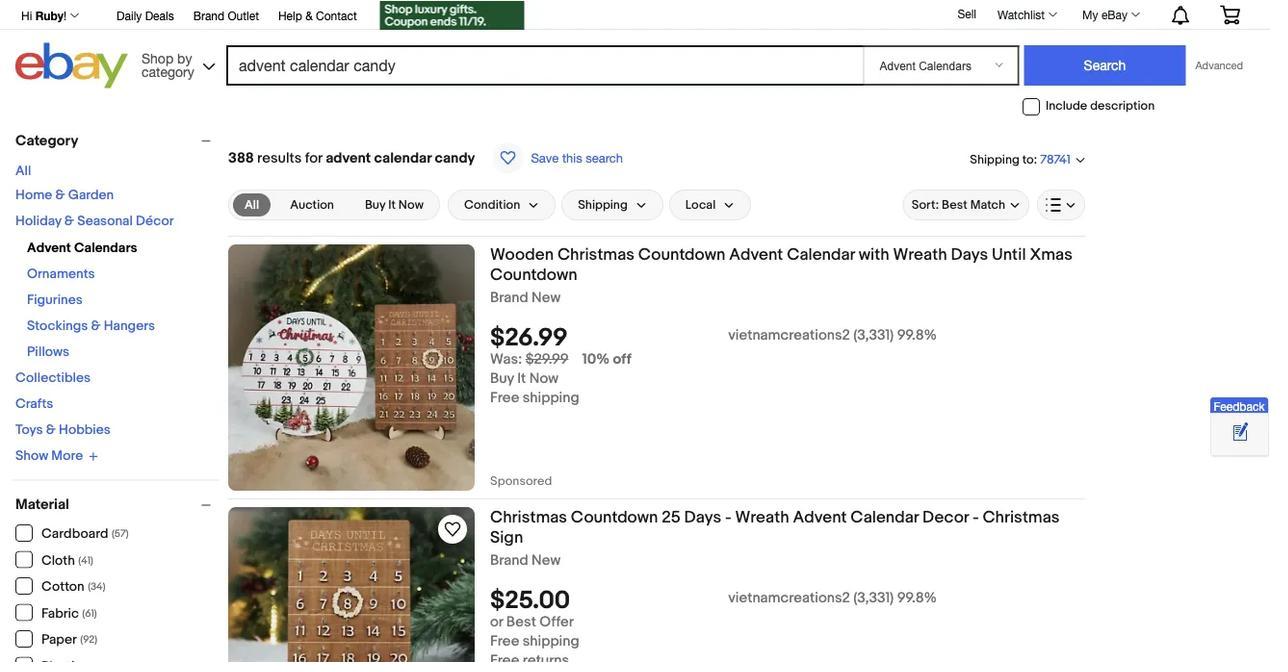 Task type: locate. For each thing, give the bounding box(es) containing it.
shipping down search
[[578, 198, 628, 213]]

now
[[399, 198, 424, 213], [530, 371, 559, 388]]

shop
[[142, 50, 174, 66]]

shipping down offer
[[523, 634, 580, 651]]

material button
[[15, 497, 220, 514]]

388
[[228, 149, 254, 167]]

1 vertical spatial brand
[[490, 289, 528, 307]]

new up $26.99
[[532, 289, 561, 307]]

wreath right the with
[[894, 245, 948, 265]]

0 horizontal spatial advent
[[27, 240, 71, 257]]

1 vertical spatial days
[[685, 508, 722, 528]]

all link down 388
[[233, 194, 271, 217]]

1 vertical spatial free
[[490, 634, 520, 651]]

was:
[[490, 351, 522, 369]]

1 (3,331) from the top
[[854, 327, 894, 345]]

stockings & hangers link
[[27, 318, 155, 335]]

watchlist
[[998, 8, 1045, 21]]

save
[[531, 150, 559, 165]]

0 horizontal spatial days
[[685, 508, 722, 528]]

calendar inside christmas countdown 25 days - wreath advent calendar decor - christmas sign brand new
[[851, 508, 919, 528]]

0 vertical spatial best
[[942, 198, 968, 213]]

shipping for shipping to : 78741
[[970, 152, 1020, 167]]

countdown left 25
[[571, 508, 658, 528]]

99.8%
[[898, 327, 937, 345], [898, 590, 937, 608]]

0 horizontal spatial all
[[15, 163, 31, 180]]

countdown
[[639, 245, 726, 265], [490, 265, 578, 285], [571, 508, 658, 528]]

buy down "was:"
[[490, 371, 514, 388]]

christmas right decor
[[983, 508, 1060, 528]]

none submit inside "shop by category" banner
[[1025, 45, 1186, 86]]

vietnamcreations2 down christmas countdown 25 days - wreath advent calendar decor - christmas sign brand new
[[728, 590, 851, 608]]

1 horizontal spatial -
[[973, 508, 979, 528]]

(3,331) inside vietnamcreations2 (3,331) 99.8% or best offer free shipping
[[854, 590, 894, 608]]

days inside christmas countdown 25 days - wreath advent calendar decor - christmas sign brand new
[[685, 508, 722, 528]]

& right toys
[[46, 422, 56, 439]]

save this search
[[531, 150, 623, 165]]

xmas
[[1030, 245, 1073, 265]]

2 vertical spatial brand
[[490, 552, 528, 570]]

shipping inside buy it now free shipping
[[523, 390, 580, 407]]

0 vertical spatial 99.8%
[[898, 327, 937, 345]]

0 vertical spatial (3,331)
[[854, 327, 894, 345]]

0 horizontal spatial -
[[726, 508, 732, 528]]

candy
[[435, 149, 475, 167]]

all up home
[[15, 163, 31, 180]]

shipping left to
[[970, 152, 1020, 167]]

material
[[15, 497, 69, 514]]

now for buy it now free shipping
[[530, 371, 559, 388]]

it down was: $29.99 on the bottom left of the page
[[518, 371, 526, 388]]

all down 388
[[245, 197, 259, 212]]

1 vertical spatial wreath
[[736, 508, 790, 528]]

advent
[[27, 240, 71, 257], [730, 245, 784, 265], [793, 508, 847, 528]]

1 shipping from the top
[[523, 390, 580, 407]]

1 horizontal spatial wreath
[[894, 245, 948, 265]]

shop by category banner
[[11, 0, 1255, 93]]

0 vertical spatial all link
[[15, 163, 31, 180]]

category button
[[15, 132, 220, 149]]

25
[[662, 508, 681, 528]]

1 vertical spatial buy
[[490, 371, 514, 388]]

shipping inside dropdown button
[[578, 198, 628, 213]]

include description
[[1046, 99, 1155, 114]]

1 horizontal spatial it
[[518, 371, 526, 388]]

brand down wooden
[[490, 289, 528, 307]]

best right or
[[507, 614, 537, 632]]

advent inside christmas countdown 25 days - wreath advent calendar decor - christmas sign brand new
[[793, 508, 847, 528]]

1 vertical spatial vietnamcreations2
[[728, 590, 851, 608]]

1 vertical spatial now
[[530, 371, 559, 388]]

1 vertical spatial calendar
[[851, 508, 919, 528]]

buy down 388 results for advent calendar candy
[[365, 198, 386, 213]]

& inside advent calendars ornaments figurines stockings & hangers pillows
[[91, 318, 101, 335]]

0 vertical spatial buy
[[365, 198, 386, 213]]

get the coupon image
[[380, 1, 525, 30]]

collectibles
[[15, 370, 91, 387]]

1 horizontal spatial shipping
[[970, 152, 1020, 167]]

0 vertical spatial new
[[532, 289, 561, 307]]

1 vertical spatial (3,331)
[[854, 590, 894, 608]]

- right decor
[[973, 508, 979, 528]]

it for buy it now
[[388, 198, 396, 213]]

wooden christmas countdown advent calendar with wreath days until xmas countdown heading
[[490, 245, 1073, 285]]

wooden christmas countdown advent calendar with wreath days until xmas countdown image
[[228, 245, 475, 491]]

all link up home
[[15, 163, 31, 180]]

2 (3,331) from the top
[[854, 590, 894, 608]]

auction link
[[279, 194, 346, 217]]

ruby
[[35, 9, 64, 22]]

0 vertical spatial vietnamcreations2
[[728, 327, 851, 345]]

1 horizontal spatial buy
[[490, 371, 514, 388]]

(41)
[[78, 555, 93, 567]]

free down "was:"
[[490, 390, 520, 407]]

sell link
[[949, 7, 986, 20]]

fabric (61)
[[41, 606, 97, 622]]

best inside vietnamcreations2 (3,331) 99.8% or best offer free shipping
[[507, 614, 537, 632]]

$26.99
[[490, 324, 568, 354]]

0 horizontal spatial best
[[507, 614, 537, 632]]

buy inside buy it now free shipping
[[490, 371, 514, 388]]

it inside buy it now free shipping
[[518, 371, 526, 388]]

1 new from the top
[[532, 289, 561, 307]]

& down home & garden link
[[64, 213, 74, 230]]

brand inside account navigation
[[193, 9, 225, 22]]

with
[[859, 245, 890, 265]]

0 vertical spatial it
[[388, 198, 396, 213]]

1 vertical spatial shipping
[[578, 198, 628, 213]]

0 horizontal spatial now
[[399, 198, 424, 213]]

2 vietnamcreations2 from the top
[[728, 590, 851, 608]]

advanced
[[1196, 59, 1244, 72]]

pillows link
[[27, 344, 70, 361]]

0 vertical spatial wreath
[[894, 245, 948, 265]]

0 horizontal spatial buy
[[365, 198, 386, 213]]

christmas countdown 25 days - wreath advent calendar decor - christmas sign image
[[228, 508, 475, 663]]

main content
[[228, 122, 1086, 663]]

results
[[257, 149, 302, 167]]

0 vertical spatial brand
[[193, 9, 225, 22]]

calendar left decor
[[851, 508, 919, 528]]

it down calendar
[[388, 198, 396, 213]]

days right 25
[[685, 508, 722, 528]]

0 vertical spatial calendar
[[787, 245, 855, 265]]

& right home
[[55, 187, 65, 204]]

vietnamcreations2 inside vietnamcreations2 (3,331) 99.8% or best offer free shipping
[[728, 590, 851, 608]]

toys & hobbies link
[[15, 422, 111, 439]]

brand inside christmas countdown 25 days - wreath advent calendar decor - christmas sign brand new
[[490, 552, 528, 570]]

& left hangers at the left of page
[[91, 318, 101, 335]]

(34)
[[88, 581, 106, 594]]

figurines
[[27, 292, 83, 309]]

0 horizontal spatial wreath
[[736, 508, 790, 528]]

vietnamcreations2 down wooden christmas countdown advent calendar with wreath days until xmas countdown brand new
[[728, 327, 851, 345]]

help & contact link
[[278, 6, 357, 27]]

sign
[[490, 528, 523, 548]]

hi
[[21, 9, 32, 22]]

days
[[951, 245, 989, 265], [685, 508, 722, 528]]

1 vertical spatial shipping
[[523, 634, 580, 651]]

0 vertical spatial all
[[15, 163, 31, 180]]

cotton
[[41, 579, 85, 596]]

daily
[[117, 9, 142, 22]]

hi ruby !
[[21, 9, 67, 22]]

wreath right 25
[[736, 508, 790, 528]]

new inside wooden christmas countdown advent calendar with wreath days until xmas countdown brand new
[[532, 289, 561, 307]]

now down the $29.99 at the left of page
[[530, 371, 559, 388]]

1 horizontal spatial now
[[530, 371, 559, 388]]

hangers
[[104, 318, 155, 335]]

cotton (34)
[[41, 579, 106, 596]]

garden
[[68, 187, 114, 204]]

brand
[[193, 9, 225, 22], [490, 289, 528, 307], [490, 552, 528, 570]]

days inside wooden christmas countdown advent calendar with wreath days until xmas countdown brand new
[[951, 245, 989, 265]]

brand down sign
[[490, 552, 528, 570]]

-
[[726, 508, 732, 528], [973, 508, 979, 528]]

local button
[[669, 190, 752, 221]]

0 vertical spatial shipping
[[523, 390, 580, 407]]

brand inside wooden christmas countdown advent calendar with wreath days until xmas countdown brand new
[[490, 289, 528, 307]]

2 99.8% from the top
[[898, 590, 937, 608]]

calendar
[[787, 245, 855, 265], [851, 508, 919, 528]]

shipping
[[523, 390, 580, 407], [523, 634, 580, 651]]

1 horizontal spatial advent
[[730, 245, 784, 265]]

1 horizontal spatial days
[[951, 245, 989, 265]]

calendar left the with
[[787, 245, 855, 265]]

0 vertical spatial shipping
[[970, 152, 1020, 167]]

78741
[[1041, 153, 1071, 168]]

2 horizontal spatial advent
[[793, 508, 847, 528]]

& inside account navigation
[[306, 9, 313, 22]]

99.8% inside vietnamcreations2 (3,331) 99.8% or best offer free shipping
[[898, 590, 937, 608]]

my
[[1083, 8, 1099, 21]]

(3,331) for vietnamcreations2 (3,331) 99.8% or best offer free shipping
[[854, 590, 894, 608]]

decor
[[923, 508, 969, 528]]

1 vietnamcreations2 from the top
[[728, 327, 851, 345]]

1 horizontal spatial all link
[[233, 194, 271, 217]]

99.8% for vietnamcreations2 (3,331) 99.8% or best offer free shipping
[[898, 590, 937, 608]]

home
[[15, 187, 52, 204]]

shipping inside shipping to : 78741
[[970, 152, 1020, 167]]

2 free from the top
[[490, 634, 520, 651]]

show more
[[15, 448, 83, 465]]

None submit
[[1025, 45, 1186, 86]]

2 new from the top
[[532, 552, 561, 570]]

brand left outlet
[[193, 9, 225, 22]]

cloth
[[41, 553, 75, 569]]

1 free from the top
[[490, 390, 520, 407]]

shipping inside vietnamcreations2 (3,331) 99.8% or best offer free shipping
[[523, 634, 580, 651]]

vietnamcreations2 (3,331) 99.8%
[[728, 327, 937, 345]]

christmas countdown 25 days - wreath advent calendar decor - christmas sign link
[[490, 508, 1086, 552]]

shipping
[[970, 152, 1020, 167], [578, 198, 628, 213]]

christmas down shipping dropdown button
[[558, 245, 635, 265]]

free down or
[[490, 634, 520, 651]]

0 vertical spatial now
[[399, 198, 424, 213]]

shipping to : 78741
[[970, 152, 1071, 168]]

now inside buy it now free shipping
[[530, 371, 559, 388]]

this
[[563, 150, 583, 165]]

1 vertical spatial 99.8%
[[898, 590, 937, 608]]

description
[[1091, 99, 1155, 114]]

1 99.8% from the top
[[898, 327, 937, 345]]

paper
[[41, 632, 77, 649]]

best
[[942, 198, 968, 213], [507, 614, 537, 632]]

1 vertical spatial new
[[532, 552, 561, 570]]

1 horizontal spatial best
[[942, 198, 968, 213]]

christmas countdown 25 days - wreath advent calendar decor - christmas sign heading
[[490, 508, 1060, 548]]

shipping down the $29.99 at the left of page
[[523, 390, 580, 407]]

my ebay link
[[1072, 3, 1149, 26]]

1 horizontal spatial all
[[245, 197, 259, 212]]

2 shipping from the top
[[523, 634, 580, 651]]

- right 25
[[726, 508, 732, 528]]

0 vertical spatial days
[[951, 245, 989, 265]]

vietnamcreations2
[[728, 327, 851, 345], [728, 590, 851, 608]]

& right help
[[306, 9, 313, 22]]

&
[[306, 9, 313, 22], [55, 187, 65, 204], [64, 213, 74, 230], [91, 318, 101, 335], [46, 422, 56, 439]]

(57)
[[112, 528, 129, 541]]

vietnamcreations2 for vietnamcreations2 (3,331) 99.8% or best offer free shipping
[[728, 590, 851, 608]]

best right sort:
[[942, 198, 968, 213]]

buy it now free shipping
[[490, 371, 580, 407]]

0 vertical spatial free
[[490, 390, 520, 407]]

99.8% for vietnamcreations2 (3,331) 99.8%
[[898, 327, 937, 345]]

1 vertical spatial it
[[518, 371, 526, 388]]

new
[[532, 289, 561, 307], [532, 552, 561, 570]]

& for home
[[55, 187, 65, 204]]

seasonal
[[77, 213, 133, 230]]

free
[[490, 390, 520, 407], [490, 634, 520, 651]]

Search for anything text field
[[229, 47, 860, 84]]

now down calendar
[[399, 198, 424, 213]]

0 horizontal spatial it
[[388, 198, 396, 213]]

1 - from the left
[[726, 508, 732, 528]]

condition button
[[448, 190, 556, 221]]

0 horizontal spatial shipping
[[578, 198, 628, 213]]

new up $25.00
[[532, 552, 561, 570]]

days left until
[[951, 245, 989, 265]]

1 vertical spatial best
[[507, 614, 537, 632]]



Task type: describe. For each thing, give the bounding box(es) containing it.
$25.00
[[490, 587, 570, 617]]

All selected text field
[[245, 197, 259, 214]]

listing options selector. list view selected. image
[[1046, 197, 1077, 213]]

wooden
[[490, 245, 554, 265]]

show
[[15, 448, 48, 465]]

for
[[305, 149, 323, 167]]

new inside christmas countdown 25 days - wreath advent calendar decor - christmas sign brand new
[[532, 552, 561, 570]]

buy for buy it now free shipping
[[490, 371, 514, 388]]

10%
[[582, 351, 610, 369]]

$29.99
[[526, 351, 569, 369]]

it for buy it now free shipping
[[518, 371, 526, 388]]

free inside buy it now free shipping
[[490, 390, 520, 407]]

sell
[[958, 7, 977, 20]]

buy it now
[[365, 198, 424, 213]]

shipping for shipping
[[578, 198, 628, 213]]

now for buy it now
[[399, 198, 424, 213]]

buy for buy it now
[[365, 198, 386, 213]]

& for help
[[306, 9, 313, 22]]

cardboard (57)
[[41, 526, 129, 543]]

advent inside advent calendars ornaments figurines stockings & hangers pillows
[[27, 240, 71, 257]]

wooden christmas countdown advent calendar with wreath days until xmas countdown brand new
[[490, 245, 1073, 307]]

1 vertical spatial all link
[[233, 194, 271, 217]]

until
[[992, 245, 1027, 265]]

category
[[142, 64, 194, 79]]

free inside vietnamcreations2 (3,331) 99.8% or best offer free shipping
[[490, 634, 520, 651]]

advent inside wooden christmas countdown advent calendar with wreath days until xmas countdown brand new
[[730, 245, 784, 265]]

sort: best match
[[912, 198, 1006, 213]]

your shopping cart image
[[1220, 5, 1242, 24]]

pillows
[[27, 344, 70, 361]]

auction
[[290, 198, 334, 213]]

offer
[[540, 614, 574, 632]]

best inside dropdown button
[[942, 198, 968, 213]]

shipping button
[[562, 190, 664, 221]]

vietnamcreations2 for vietnamcreations2 (3,331) 99.8%
[[728, 327, 851, 345]]

fabric
[[41, 606, 79, 622]]

collectibles link
[[15, 370, 91, 387]]

figurines link
[[27, 292, 83, 309]]

main content containing $26.99
[[228, 122, 1086, 663]]

help & contact
[[278, 9, 357, 22]]

toys
[[15, 422, 43, 439]]

home & garden link
[[15, 187, 114, 204]]

calendar
[[374, 149, 432, 167]]

match
[[971, 198, 1006, 213]]

deals
[[145, 9, 174, 22]]

christmas right watch christmas countdown 25 days - wreath advent calendar decor - christmas sign icon
[[490, 508, 567, 528]]

shop by category
[[142, 50, 194, 79]]

sort:
[[912, 198, 939, 213]]

(92)
[[80, 634, 97, 647]]

show more button
[[15, 448, 98, 465]]

!
[[64, 9, 67, 22]]

advent
[[326, 149, 371, 167]]

christmas inside wooden christmas countdown advent calendar with wreath days until xmas countdown brand new
[[558, 245, 635, 265]]

advent calendars ornaments figurines stockings & hangers pillows
[[27, 240, 155, 361]]

account navigation
[[11, 0, 1255, 32]]

cardboard
[[41, 526, 108, 543]]

crafts link
[[15, 396, 53, 413]]

0 horizontal spatial all link
[[15, 163, 31, 180]]

countdown inside christmas countdown 25 days - wreath advent calendar decor - christmas sign brand new
[[571, 508, 658, 528]]

advanced link
[[1186, 46, 1253, 85]]

2 - from the left
[[973, 508, 979, 528]]

home & garden
[[15, 187, 114, 204]]

contact
[[316, 9, 357, 22]]

:
[[1034, 152, 1038, 167]]

by
[[177, 50, 192, 66]]

outlet
[[228, 9, 259, 22]]

shop by category button
[[133, 43, 220, 84]]

search
[[586, 150, 623, 165]]

buy it now link
[[353, 194, 435, 217]]

cloth (41)
[[41, 553, 93, 569]]

daily deals link
[[117, 6, 174, 27]]

& for holiday
[[64, 213, 74, 230]]

countdown up $26.99
[[490, 265, 578, 285]]

include
[[1046, 99, 1088, 114]]

wreath inside wooden christmas countdown advent calendar with wreath days until xmas countdown brand new
[[894, 245, 948, 265]]

watch christmas countdown 25 days - wreath advent calendar decor - christmas sign image
[[441, 518, 464, 541]]

brand outlet link
[[193, 6, 259, 27]]

holiday & seasonal décor link
[[15, 213, 174, 230]]

off
[[613, 351, 632, 369]]

1 vertical spatial all
[[245, 197, 259, 212]]

local
[[686, 198, 716, 213]]

388 results for advent calendar candy
[[228, 149, 475, 167]]

christmas countdown 25 days - wreath advent calendar decor - christmas sign brand new
[[490, 508, 1060, 570]]

10% off
[[582, 351, 632, 369]]

& inside collectibles crafts toys & hobbies
[[46, 422, 56, 439]]

or
[[490, 614, 503, 632]]

ornaments link
[[27, 266, 95, 283]]

countdown down local
[[639, 245, 726, 265]]

crafts
[[15, 396, 53, 413]]

my ebay
[[1083, 8, 1128, 21]]

(3,331) for vietnamcreations2 (3,331) 99.8%
[[854, 327, 894, 345]]

calendar inside wooden christmas countdown advent calendar with wreath days until xmas countdown brand new
[[787, 245, 855, 265]]

category
[[15, 132, 78, 149]]

watchlist link
[[987, 3, 1067, 26]]

wooden christmas countdown advent calendar with wreath days until xmas countdown link
[[490, 245, 1086, 289]]

more
[[51, 448, 83, 465]]

hobbies
[[59, 422, 111, 439]]

stockings
[[27, 318, 88, 335]]

feedback
[[1214, 400, 1265, 413]]

wreath inside christmas countdown 25 days - wreath advent calendar decor - christmas sign brand new
[[736, 508, 790, 528]]

condition
[[464, 198, 520, 213]]

ornaments
[[27, 266, 95, 283]]

save this search button
[[487, 142, 629, 174]]



Task type: vqa. For each thing, say whether or not it's contained in the screenshot.
ALL SELECTED text box
yes



